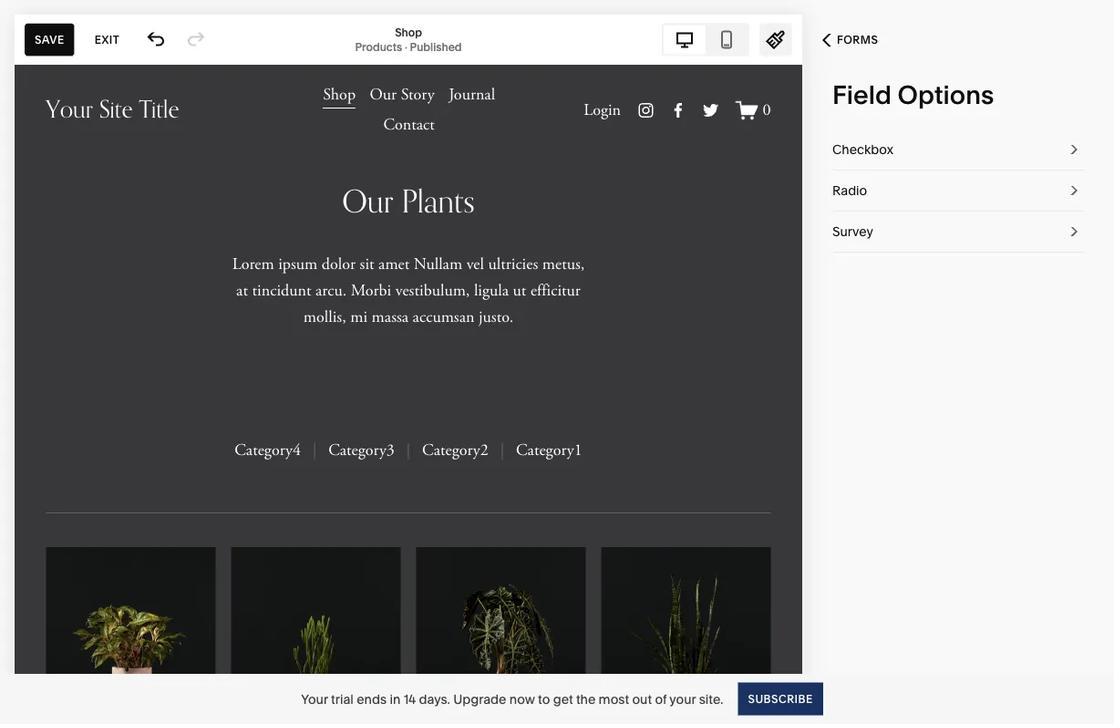Task type: vqa. For each thing, say whether or not it's contained in the screenshot.
$12 inside Snake from $12
no



Task type: describe. For each thing, give the bounding box(es) containing it.
save
[[35, 33, 64, 46]]

forms button
[[803, 20, 899, 60]]

the
[[576, 691, 596, 707]]

exit
[[95, 33, 120, 46]]

shop products · published
[[355, 26, 462, 53]]

subscribe button
[[738, 683, 823, 715]]

subscribe
[[748, 692, 813, 705]]

upgrade
[[453, 691, 507, 707]]

your
[[670, 691, 696, 707]]

of
[[655, 691, 667, 707]]

save button
[[25, 23, 75, 56]]

exit button
[[85, 23, 130, 56]]

site.
[[699, 691, 724, 707]]

field options
[[833, 79, 994, 110]]

published
[[410, 40, 462, 53]]

checkbox button
[[833, 129, 1084, 171]]

·
[[405, 40, 407, 53]]

products
[[355, 40, 402, 53]]

trial
[[331, 691, 354, 707]]

14
[[404, 691, 416, 707]]

now
[[510, 691, 535, 707]]

ends
[[357, 691, 387, 707]]

days.
[[419, 691, 450, 707]]

your
[[301, 691, 328, 707]]

forms
[[837, 33, 878, 47]]

most
[[599, 691, 629, 707]]

field
[[833, 79, 892, 110]]



Task type: locate. For each thing, give the bounding box(es) containing it.
tab list
[[664, 25, 748, 54]]

survey button
[[833, 212, 1084, 253]]

get
[[553, 691, 573, 707]]

to
[[538, 691, 550, 707]]

in
[[390, 691, 401, 707]]

checkbox
[[833, 142, 894, 157]]

radio button
[[833, 171, 1084, 212]]

survey
[[833, 224, 874, 239]]

radio
[[833, 183, 868, 198]]

options
[[898, 79, 994, 110]]

your trial ends in 14 days. upgrade now to get the most out of your site.
[[301, 691, 724, 707]]

shop
[[395, 26, 422, 39]]

out
[[632, 691, 652, 707]]



